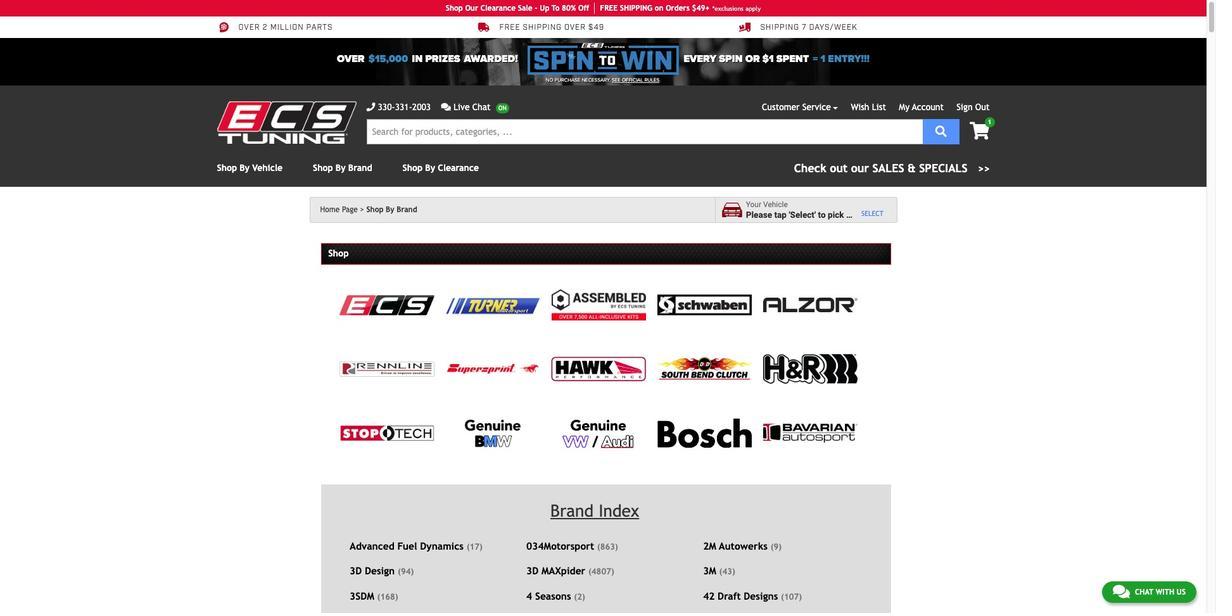 Task type: vqa. For each thing, say whether or not it's contained in the screenshot.


Task type: describe. For each thing, give the bounding box(es) containing it.
schwaben logo image
[[657, 294, 752, 316]]

1 vertical spatial brand
[[397, 205, 417, 214]]

2 horizontal spatial brand
[[551, 501, 594, 521]]

genuine%20volkswagen%20audi logo image
[[562, 418, 636, 449]]

3d design (94)
[[350, 565, 414, 577]]

$49+
[[692, 4, 710, 13]]

clearance for our
[[481, 4, 516, 13]]

brand index
[[551, 501, 639, 521]]

up
[[540, 4, 550, 13]]

4
[[527, 590, 532, 602]]

Search text field
[[367, 119, 923, 144]]

entry!!!
[[828, 53, 870, 65]]

shopping cart image
[[970, 122, 990, 140]]

live chat
[[454, 102, 491, 112]]

(9)
[[771, 542, 782, 552]]

home page
[[320, 205, 358, 214]]

spent
[[777, 53, 809, 65]]

over 2 million parts link
[[217, 22, 333, 33]]

search image
[[936, 125, 947, 137]]

0 vertical spatial shop by brand
[[313, 163, 372, 173]]

80%
[[562, 4, 576, 13]]

ecs tuning 'spin to win' contest logo image
[[528, 43, 679, 75]]

free shipping over $49 link
[[478, 22, 605, 33]]

live chat link
[[441, 101, 509, 114]]

.
[[660, 77, 661, 83]]

(43)
[[719, 567, 736, 577]]

0 horizontal spatial vehicle
[[252, 163, 283, 173]]

sign out link
[[957, 102, 990, 112]]

42
[[703, 590, 715, 602]]

orders
[[666, 4, 690, 13]]

(168)
[[377, 592, 398, 602]]

stoptech logo image
[[340, 425, 434, 442]]

spin
[[719, 53, 743, 65]]

3sdm (168)
[[350, 590, 398, 602]]

customer service button
[[762, 101, 839, 114]]

by right page
[[386, 205, 395, 214]]

page
[[342, 205, 358, 214]]

330-331-2003 link
[[367, 101, 431, 114]]

parts
[[306, 23, 333, 32]]

by for shop by clearance link
[[425, 163, 435, 173]]

your vehicle please tap 'select' to pick a vehicle
[[746, 200, 881, 220]]

supersprint logo image
[[446, 362, 540, 376]]

(4807)
[[589, 567, 614, 577]]

330-331-2003
[[378, 102, 431, 112]]

over
[[564, 23, 586, 32]]

clearance for by
[[438, 163, 479, 173]]

our
[[465, 4, 478, 13]]

chat with us
[[1135, 588, 1186, 597]]

my
[[899, 102, 910, 112]]

over for over $15,000 in prizes
[[337, 53, 365, 65]]

2
[[263, 23, 268, 32]]

see official rules link
[[612, 77, 660, 84]]

assembled%20by%20ecs logo image
[[552, 290, 646, 320]]

account
[[912, 102, 944, 112]]

home page link
[[320, 205, 364, 214]]

dynamics
[[420, 540, 464, 552]]

331-
[[395, 102, 412, 112]]

7
[[802, 23, 807, 32]]

my account
[[899, 102, 944, 112]]

phone image
[[367, 103, 375, 112]]

advanced
[[350, 540, 395, 552]]

free ship ping on orders $49+ *exclusions apply
[[600, 4, 761, 13]]

free shipping over $49
[[500, 23, 605, 32]]

3d for 3d maxpider
[[527, 565, 539, 577]]

330-
[[378, 102, 395, 112]]

shop by vehicle
[[217, 163, 283, 173]]

3sdm
[[350, 590, 374, 602]]

2m autowerks (9)
[[703, 540, 782, 552]]

-
[[535, 4, 538, 13]]

4 seasons (2)
[[527, 590, 585, 602]]

3m
[[703, 565, 717, 577]]

no
[[546, 77, 554, 83]]

chat with us link
[[1102, 582, 1197, 603]]

turner%20motorsport logo image
[[446, 296, 540, 315]]

a
[[846, 209, 851, 220]]

on
[[655, 4, 664, 13]]

autowerks
[[719, 540, 768, 552]]

shop by clearance link
[[403, 163, 479, 173]]

ecs logo image
[[340, 295, 434, 315]]

shop our clearance sale - up to 80% off link
[[446, 3, 595, 14]]

1 horizontal spatial 1
[[988, 118, 992, 125]]

customer
[[762, 102, 800, 112]]

shop by brand link
[[313, 163, 372, 173]]

sales & specials link
[[794, 160, 990, 177]]

1 vertical spatial chat
[[1135, 588, 1154, 597]]

1 vertical spatial shop by brand
[[367, 205, 417, 214]]

off
[[578, 4, 589, 13]]

(107)
[[781, 592, 802, 602]]

index
[[599, 501, 639, 521]]

rules
[[645, 77, 660, 83]]

h%26r logo image
[[763, 354, 858, 384]]

no purchase necessary. see official rules .
[[546, 77, 661, 83]]

us
[[1177, 588, 1186, 597]]



Task type: locate. For each thing, give the bounding box(es) containing it.
=
[[813, 53, 818, 65]]

0 horizontal spatial brand
[[348, 163, 372, 173]]

by down the ecs tuning image
[[240, 163, 250, 173]]

'select'
[[789, 209, 816, 220]]

3d left design
[[350, 565, 362, 577]]

1 horizontal spatial comments image
[[1113, 584, 1130, 599]]

maxpider
[[542, 565, 586, 577]]

brand up 034motorsport (863)
[[551, 501, 594, 521]]

over for over 2 million parts
[[239, 23, 260, 32]]

0 horizontal spatial clearance
[[438, 163, 479, 173]]

brand up page
[[348, 163, 372, 173]]

by for shop by vehicle link
[[240, 163, 250, 173]]

sales
[[873, 162, 905, 175]]

by up home page link
[[336, 163, 346, 173]]

shipping 7 days/week
[[761, 23, 858, 32]]

(94)
[[398, 567, 414, 577]]

draft
[[718, 590, 741, 602]]

0 vertical spatial 1
[[821, 53, 826, 65]]

clearance up "free"
[[481, 4, 516, 13]]

alzor logo image
[[763, 298, 858, 312]]

(17)
[[467, 542, 483, 552]]

comments image
[[441, 103, 451, 112], [1113, 584, 1130, 599]]

to
[[552, 4, 560, 13]]

brand down shop by clearance
[[397, 205, 417, 214]]

shop by brand right page
[[367, 205, 417, 214]]

over 2 million parts
[[239, 23, 333, 32]]

specials
[[919, 162, 968, 175]]

vehicle
[[252, 163, 283, 173], [763, 200, 788, 209]]

sign out
[[957, 102, 990, 112]]

free
[[600, 4, 618, 13]]

clearance down live
[[438, 163, 479, 173]]

hawk logo image
[[552, 357, 646, 382]]

rennline logo image
[[340, 362, 434, 377]]

1 horizontal spatial chat
[[1135, 588, 1154, 597]]

0 horizontal spatial 1
[[821, 53, 826, 65]]

1 right =
[[821, 53, 826, 65]]

vehicle inside your vehicle please tap 'select' to pick a vehicle
[[763, 200, 788, 209]]

0 vertical spatial over
[[239, 23, 260, 32]]

1 vertical spatial over
[[337, 53, 365, 65]]

1 3d from the left
[[350, 565, 362, 577]]

clearance
[[481, 4, 516, 13], [438, 163, 479, 173]]

chat left with
[[1135, 588, 1154, 597]]

ship
[[620, 4, 636, 13]]

comments image for chat
[[1113, 584, 1130, 599]]

2 3d from the left
[[527, 565, 539, 577]]

vehicle down the ecs tuning image
[[252, 163, 283, 173]]

genuine%20bmw logo image
[[464, 418, 522, 449]]

0 horizontal spatial chat
[[472, 102, 491, 112]]

sales & specials
[[873, 162, 968, 175]]

tap
[[775, 209, 787, 220]]

chat right live
[[472, 102, 491, 112]]

0 vertical spatial clearance
[[481, 4, 516, 13]]

2003
[[412, 102, 431, 112]]

1 horizontal spatial over
[[337, 53, 365, 65]]

sign
[[957, 102, 973, 112]]

pick
[[828, 209, 844, 220]]

0 horizontal spatial over
[[239, 23, 260, 32]]

vehicle up tap
[[763, 200, 788, 209]]

home
[[320, 205, 340, 214]]

1 vertical spatial clearance
[[438, 163, 479, 173]]

free
[[500, 23, 521, 32]]

shop by brand up home page link
[[313, 163, 372, 173]]

days/week
[[809, 23, 858, 32]]

live
[[454, 102, 470, 112]]

designs
[[744, 590, 778, 602]]

$1
[[763, 53, 774, 65]]

comments image for live
[[441, 103, 451, 112]]

or
[[746, 53, 760, 65]]

comments image left chat with us
[[1113, 584, 1130, 599]]

comments image left live
[[441, 103, 451, 112]]

my account link
[[899, 102, 944, 112]]

shop by clearance
[[403, 163, 479, 173]]

bosch logo image
[[657, 419, 752, 448]]

design
[[365, 565, 395, 577]]

every spin or $1 spent = 1 entry!!!
[[684, 53, 870, 65]]

$15,000
[[369, 53, 408, 65]]

brand
[[348, 163, 372, 173], [397, 205, 417, 214], [551, 501, 594, 521]]

comments image inside live chat link
[[441, 103, 451, 112]]

in
[[412, 53, 423, 65]]

3d for 3d design
[[350, 565, 362, 577]]

&
[[908, 162, 916, 175]]

over $15,000 in prizes
[[337, 53, 460, 65]]

by down 2003
[[425, 163, 435, 173]]

034motorsport
[[527, 540, 594, 552]]

chat
[[472, 102, 491, 112], [1135, 588, 1154, 597]]

shipping
[[761, 23, 800, 32]]

please
[[746, 209, 772, 220]]

necessary.
[[582, 77, 611, 83]]

prizes
[[425, 53, 460, 65]]

1 vertical spatial vehicle
[[763, 200, 788, 209]]

shop our clearance sale - up to 80% off
[[446, 4, 589, 13]]

0 vertical spatial comments image
[[441, 103, 451, 112]]

shipping
[[523, 23, 562, 32]]

fuel
[[398, 540, 417, 552]]

bavarian%20autosport logo image
[[763, 424, 858, 443]]

wish list
[[851, 102, 886, 112]]

1 horizontal spatial clearance
[[481, 4, 516, 13]]

0 vertical spatial chat
[[472, 102, 491, 112]]

vehicle
[[853, 209, 881, 220]]

0 vertical spatial brand
[[348, 163, 372, 173]]

3d up the 4
[[527, 565, 539, 577]]

shop by brand
[[313, 163, 372, 173], [367, 205, 417, 214]]

seasons
[[535, 590, 571, 602]]

1 horizontal spatial 3d
[[527, 565, 539, 577]]

official
[[622, 77, 643, 83]]

1 vertical spatial comments image
[[1113, 584, 1130, 599]]

south%20bend%20clutch logo image
[[657, 357, 752, 381]]

million
[[270, 23, 304, 32]]

shipping 7 days/week link
[[739, 22, 858, 33]]

3m (43)
[[703, 565, 736, 577]]

1 horizontal spatial vehicle
[[763, 200, 788, 209]]

customer service
[[762, 102, 831, 112]]

034motorsport (863)
[[527, 540, 618, 552]]

over left 2
[[239, 23, 260, 32]]

comments image inside chat with us link
[[1113, 584, 1130, 599]]

by for shop by brand link
[[336, 163, 346, 173]]

by
[[240, 163, 250, 173], [336, 163, 346, 173], [425, 163, 435, 173], [386, 205, 395, 214]]

wish
[[851, 102, 870, 112]]

every
[[684, 53, 717, 65]]

over inside 'link'
[[239, 23, 260, 32]]

1 down out
[[988, 118, 992, 125]]

2 vertical spatial brand
[[551, 501, 594, 521]]

0 vertical spatial vehicle
[[252, 163, 283, 173]]

3d
[[350, 565, 362, 577], [527, 565, 539, 577]]

wish list link
[[851, 102, 886, 112]]

with
[[1156, 588, 1175, 597]]

*exclusions
[[713, 5, 744, 12]]

0 horizontal spatial 3d
[[350, 565, 362, 577]]

service
[[803, 102, 831, 112]]

2m
[[703, 540, 717, 552]]

(2)
[[574, 592, 585, 602]]

*exclusions apply link
[[713, 3, 761, 13]]

1 horizontal spatial brand
[[397, 205, 417, 214]]

ecs tuning image
[[217, 101, 356, 144]]

purchase
[[555, 77, 581, 83]]

0 horizontal spatial comments image
[[441, 103, 451, 112]]

1 vertical spatial 1
[[988, 118, 992, 125]]

$49
[[589, 23, 605, 32]]

shop
[[446, 4, 463, 13], [217, 163, 237, 173], [313, 163, 333, 173], [403, 163, 423, 173], [367, 205, 384, 214], [328, 248, 349, 259]]

over left $15,000
[[337, 53, 365, 65]]



